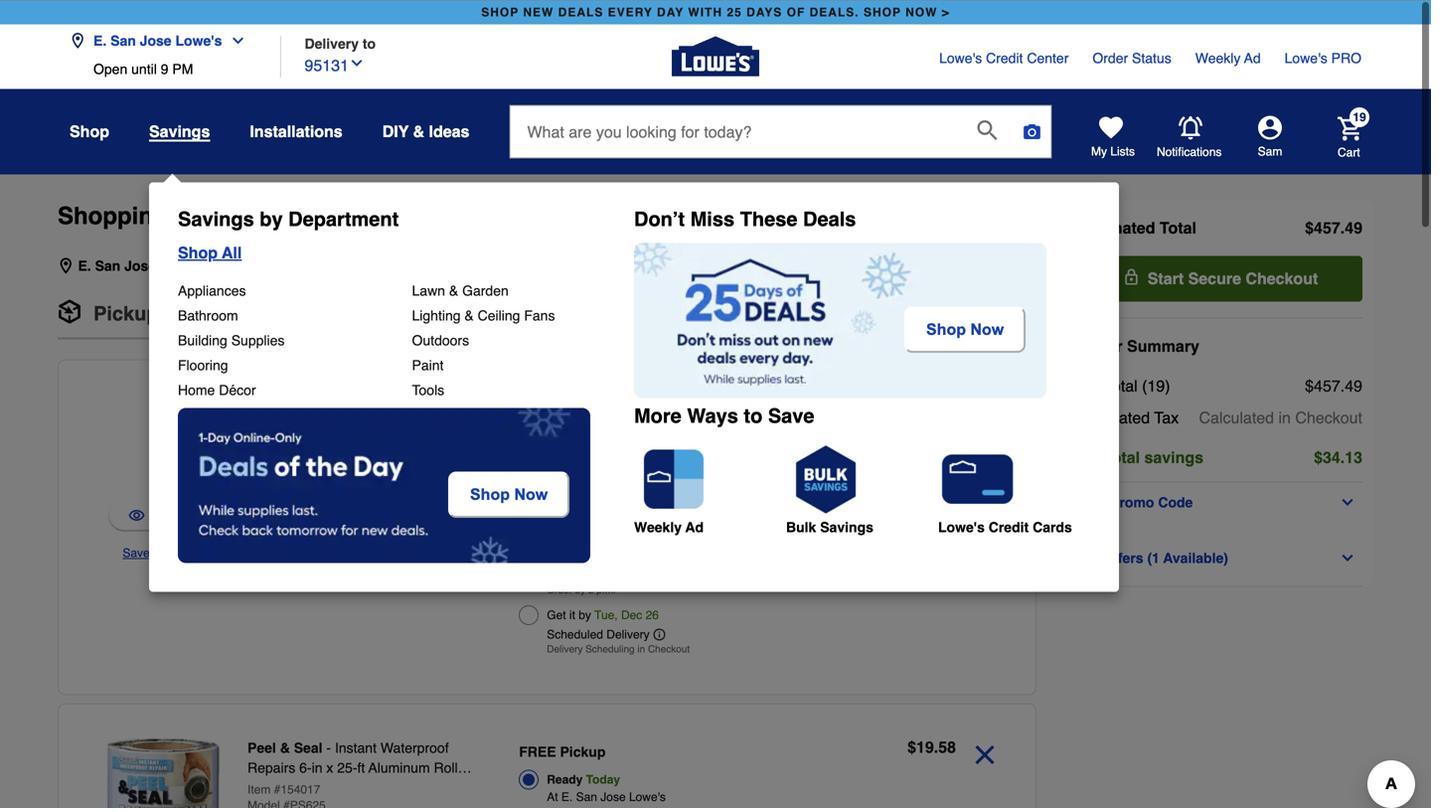 Task type: locate. For each thing, give the bounding box(es) containing it.
0 horizontal spatial shop
[[481, 5, 519, 19]]

remove item image right 58
[[968, 738, 1002, 771]]

1 vertical spatial at
[[547, 790, 558, 804]]

shop now button up ship
[[448, 471, 570, 517]]

1 it from the top
[[570, 504, 576, 517]]

lowe's home improvement cart image
[[1338, 116, 1362, 140]]

0 vertical spatial credit
[[986, 50, 1023, 66]]

more ways to save
[[634, 404, 815, 427]]

0 vertical spatial shop now
[[927, 320, 1004, 338]]

2 vertical spatial it
[[570, 608, 576, 622]]

jose inside the e. san jose lowe's button
[[140, 32, 172, 48]]

1 vertical spatial cart
[[174, 202, 222, 229]]

1 horizontal spatial weekly ad link
[[1196, 48, 1261, 68]]

get up the 'scheduled'
[[547, 608, 566, 622]]

shop now up ship
[[470, 485, 548, 503]]

get for get it by thu, dec 21
[[547, 504, 566, 517]]

1 at e. san jose lowe's from the top
[[547, 446, 666, 460]]

(
[[230, 202, 238, 229]]

secure image
[[1124, 268, 1140, 284]]

shop now button
[[905, 306, 1026, 352], [448, 471, 570, 517]]

get up ship
[[547, 504, 566, 517]]

2 49 from the top
[[1345, 376, 1363, 395]]

1 vertical spatial chevron down image
[[841, 442, 857, 458]]

$ 457 . 49
[[1305, 218, 1363, 237], [1305, 376, 1363, 395]]

0 vertical spatial save
[[768, 404, 815, 427]]

lowe's inside option group
[[629, 446, 666, 460]]

0 vertical spatial item
[[248, 438, 271, 452]]

bulk
[[786, 519, 816, 535]]

cart down lowe's home improvement cart "icon"
[[1338, 145, 1361, 159]]

0 horizontal spatial shop now button
[[448, 471, 570, 517]]

ideas
[[429, 122, 470, 140]]

weekly ad down the 21
[[634, 519, 704, 535]]

0 vertical spatial dec
[[622, 504, 643, 517]]

2 at from the top
[[547, 790, 558, 804]]

2 remove item image from the top
[[968, 738, 1002, 771]]

home down flooring link in the top of the page
[[178, 382, 215, 398]]

until
[[131, 61, 157, 77]]

item down repairs on the bottom of the page
[[248, 782, 271, 796]]

to for delivery to
[[363, 35, 376, 51]]

1 vertical spatial 49
[[1345, 376, 1363, 395]]

1 ready today from the top
[[547, 428, 620, 442]]

1 457 from the top
[[1314, 218, 1341, 237]]

1 item from the top
[[248, 438, 271, 452]]

order inside option group
[[547, 584, 572, 595]]

weekly down the 21
[[634, 519, 682, 535]]

1 horizontal spatial -
[[350, 396, 354, 412]]

1 horizontal spatial chevron down image
[[841, 442, 857, 458]]

free right 'roll' on the left of page
[[519, 744, 556, 759]]

search image
[[978, 120, 998, 139]]

2 it from the top
[[570, 549, 576, 563]]

shop now link up the 18 on the right of page
[[905, 306, 1026, 352]]

save
[[768, 404, 815, 427], [123, 546, 150, 560]]

at e. san jose lowe's inside option group
[[547, 446, 666, 460]]

delivery down the 'scheduled'
[[547, 643, 583, 655]]

25
[[727, 5, 742, 19]]

& inside button
[[413, 122, 425, 140]]

option group
[[519, 394, 795, 660]]

shop left delivery to 95131
[[470, 485, 510, 503]]

0 vertical spatial now
[[971, 320, 1004, 338]]

0 vertical spatial free pickup
[[519, 400, 606, 416]]

1 vertical spatial weekly ad
[[634, 519, 704, 535]]

0 horizontal spatial shop now
[[470, 485, 548, 503]]

1 horizontal spatial shop now
[[927, 320, 1004, 338]]

now
[[971, 320, 1004, 338], [514, 485, 548, 503]]

appliances
[[178, 282, 246, 298]]

appliances link
[[178, 282, 246, 298]]

95131 button up installations
[[305, 51, 365, 77]]

ready today
[[547, 428, 620, 442], [547, 772, 620, 786]]

1 horizontal spatial shop now button
[[905, 306, 1026, 352]]

1 vertical spatial order
[[1080, 337, 1123, 355]]

1 vertical spatial 457
[[1314, 376, 1341, 395]]

1 vertical spatial ready
[[547, 772, 583, 786]]

item
[[248, 438, 271, 452], [248, 782, 271, 796]]

credit left center on the right top of page
[[986, 50, 1023, 66]]

checkout right calculated
[[1296, 408, 1363, 426]]

2 estimated from the top
[[1080, 408, 1150, 426]]

None search field
[[509, 104, 1052, 176]]

1 free pickup from the top
[[519, 400, 606, 416]]

1 vertical spatial free
[[519, 744, 556, 759]]

save left for
[[123, 546, 150, 560]]

2 vertical spatial order
[[547, 584, 572, 595]]

1 horizontal spatial weekly ad
[[1196, 50, 1261, 66]]

item inside item #324741 model #34904
[[248, 438, 271, 452]]

ready inside option group
[[547, 428, 583, 442]]

credit left "cards"
[[989, 519, 1029, 535]]

1 vertical spatial it
[[570, 549, 576, 563]]

0 horizontal spatial now
[[514, 485, 548, 503]]

my lists
[[1092, 144, 1135, 158]]

95131 button up 'thu,'
[[593, 469, 632, 493]]

roll
[[434, 759, 458, 775]]

estimated for estimated tax
[[1080, 408, 1150, 426]]

item for item #324741 model #34904
[[248, 438, 271, 452]]

$ left the 18 on the right of page
[[917, 394, 925, 412]]

save for later
[[123, 546, 201, 560]]

item #324741 model #34904
[[248, 438, 323, 468]]

delivery to
[[305, 35, 376, 51]]

project source -
[[248, 396, 358, 412]]

pickup image
[[58, 299, 82, 323]]

2 ready today from the top
[[547, 772, 620, 786]]

cart left (
[[174, 202, 222, 229]]

1 vertical spatial credit
[[989, 519, 1029, 535]]

- up x
[[326, 740, 331, 756]]

0 vertical spatial 95131 button
[[305, 51, 365, 77]]

1 vertical spatial checkout
[[1296, 408, 1363, 426]]

0 horizontal spatial cart
[[174, 202, 222, 229]]

tools
[[412, 382, 445, 398]]

1 vertical spatial 95131 button
[[593, 469, 632, 493]]

delivery
[[305, 35, 359, 51], [519, 473, 573, 489], [607, 627, 650, 641], [547, 643, 583, 655]]

save up bulk savings icon.
[[768, 404, 815, 427]]

1 vertical spatial free pickup
[[519, 744, 606, 759]]

0 vertical spatial order
[[1093, 50, 1128, 66]]

delivery up delivery scheduling in checkout
[[607, 627, 650, 641]]

1 vertical spatial shop now link
[[448, 471, 575, 517]]

1 vertical spatial ready today
[[547, 772, 620, 786]]

in right scheduling
[[638, 643, 645, 655]]

scheduled delivery
[[547, 627, 650, 641]]

19 left lighting
[[389, 302, 411, 325]]

tue,
[[595, 608, 618, 622]]

0 vertical spatial at e. san jose lowe's
[[547, 446, 666, 460]]

order left the 2
[[547, 584, 572, 595]]

)
[[264, 202, 272, 229]]

1 estimated from the top
[[1080, 218, 1156, 237]]

in
[[371, 396, 381, 412], [1279, 408, 1291, 426], [638, 643, 645, 655], [312, 759, 323, 775]]

0 vertical spatial ready
[[547, 428, 583, 442]]

$ left 58
[[908, 738, 917, 756]]

0 vertical spatial ready today
[[547, 428, 620, 442]]

order up subtotal
[[1080, 337, 1123, 355]]

checkout
[[1246, 269, 1318, 287], [1296, 408, 1363, 426], [648, 643, 690, 655]]

cart inside "button"
[[902, 256, 932, 274]]

delivery for delivery to
[[305, 35, 359, 51]]

order left status
[[1093, 50, 1128, 66]]

pickup
[[93, 302, 159, 325], [560, 400, 606, 416], [560, 744, 606, 759]]

95131 up 'thu,'
[[593, 473, 632, 489]]

1 vertical spatial 95131
[[593, 473, 632, 489]]

0 vertical spatial at
[[547, 446, 558, 460]]

Stepper number input field with increment and decrement buttons number field
[[285, 485, 325, 525]]

chevron down image
[[222, 32, 246, 48], [841, 442, 857, 458]]

0 horizontal spatial home
[[178, 382, 215, 398]]

to right ship
[[574, 523, 584, 537]]

25 days of deals. don't miss out on new deals every day. while supplies last. image
[[634, 243, 1047, 398]]

weekly ad inside weekly ad link
[[634, 519, 704, 535]]

savings right bulk
[[820, 519, 874, 535]]

checkout inside button
[[1246, 269, 1318, 287]]

miss
[[691, 207, 735, 230]]

0 vertical spatial shop now button
[[905, 306, 1026, 352]]

get down ship
[[547, 549, 566, 563]]

pickup at e. san jose lowe's
[[93, 302, 371, 325]]

instant waterproof repairs 6-in x 25-ft aluminum roll flashing
[[248, 740, 458, 795]]

shop left now
[[864, 5, 902, 19]]

by left the tue,
[[579, 608, 591, 622]]

0 vertical spatial remove item image
[[968, 394, 1002, 427]]

shop up the 18 on the right of page
[[927, 320, 966, 338]]

remove item image for 2-in plastic putty knife
[[968, 394, 1002, 427]]

ready today inside option group
[[547, 428, 620, 442]]

0 horizontal spatial chevron down image
[[222, 32, 246, 48]]

0 horizontal spatial 95131 button
[[305, 51, 365, 77]]

weekly ad link down ways
[[634, 439, 784, 535]]

in left x
[[312, 759, 323, 775]]

jose
[[140, 32, 172, 48], [124, 257, 156, 273], [254, 302, 299, 325], [601, 446, 626, 460], [601, 790, 626, 804]]

lists
[[1111, 144, 1135, 158]]

email
[[858, 256, 898, 274]]

putty
[[430, 396, 462, 412]]

1 vertical spatial estimated
[[1080, 408, 1150, 426]]

secure
[[1189, 269, 1242, 287]]

shop now link
[[905, 306, 1026, 352], [448, 471, 575, 517]]

(19)
[[1142, 376, 1171, 395]]

credit for cards
[[989, 519, 1029, 535]]

0 horizontal spatial 95131
[[305, 56, 349, 74]]

in inside option group
[[638, 643, 645, 655]]

décor
[[219, 382, 256, 398]]

1 ready from the top
[[547, 428, 583, 442]]

these
[[740, 207, 798, 230]]

calculated in checkout
[[1199, 408, 1363, 426]]

quickview image
[[129, 505, 145, 525]]

$
[[1305, 218, 1314, 237], [1305, 376, 1314, 395], [917, 394, 925, 412], [908, 738, 917, 756]]

checkout right secure
[[1246, 269, 1318, 287]]

& right diy
[[413, 122, 425, 140]]

weekly right status
[[1196, 50, 1241, 66]]

it up the 'scheduled'
[[570, 608, 576, 622]]

1 vertical spatial dec
[[621, 608, 642, 622]]

0 horizontal spatial weekly
[[634, 519, 682, 535]]

bulk savings link
[[786, 439, 936, 535]]

lighting & ceiling fans link
[[412, 307, 555, 323]]

weekly ad right status
[[1196, 50, 1261, 66]]

email cart button
[[858, 253, 932, 277]]

95131 down delivery to
[[305, 56, 349, 74]]

it for order
[[570, 549, 576, 563]]

checkout down info icon
[[648, 643, 690, 655]]

lighting
[[412, 307, 461, 323]]

0 vertical spatial ad
[[1245, 50, 1261, 66]]

plastic
[[385, 396, 426, 412]]

2 vertical spatial checkout
[[648, 643, 690, 655]]

savings down pm on the left of the page
[[149, 122, 210, 140]]

dec left 26
[[621, 608, 642, 622]]

project
[[248, 396, 295, 412]]

order status
[[1093, 50, 1172, 66]]

0 horizontal spatial shop now link
[[448, 471, 575, 517]]

shop now for bottom shop now link
[[470, 485, 548, 503]]

item for item #154017
[[248, 782, 271, 796]]

my
[[1092, 144, 1107, 158]]

subtotal
[[1080, 376, 1138, 395]]

shop now up the 18 on the right of page
[[927, 320, 1004, 338]]

bathroom link
[[178, 307, 238, 323]]

1 $ 457 . 49 from the top
[[1305, 218, 1363, 237]]

a credit card icon. image
[[938, 439, 1018, 519]]

sam
[[1258, 144, 1283, 158]]

delivery up ship
[[519, 473, 573, 489]]

9
[[161, 61, 169, 77]]

remove item image right the 18 on the right of page
[[968, 394, 1002, 427]]

lawn & garden link
[[412, 282, 509, 298]]

subtotal (19)
[[1080, 376, 1171, 395]]

cart for email cart
[[902, 256, 932, 274]]

1 horizontal spatial shop now link
[[905, 306, 1026, 352]]

#154017
[[274, 782, 320, 796]]

to up chevron down image
[[363, 35, 376, 51]]

1 at from the top
[[547, 446, 558, 460]]

0 horizontal spatial weekly ad link
[[634, 439, 784, 535]]

shop down open
[[70, 122, 109, 140]]

p.m.
[[597, 584, 616, 595]]

1 vertical spatial get
[[547, 549, 566, 563]]

0 horizontal spatial save
[[123, 546, 150, 560]]

0 vertical spatial 95131
[[305, 56, 349, 74]]

& for diy & ideas
[[413, 122, 425, 140]]

1 49 from the top
[[1345, 218, 1363, 237]]

2 free pickup from the top
[[519, 744, 606, 759]]

save inside button
[[123, 546, 150, 560]]

delivery up chevron down image
[[305, 35, 359, 51]]

lowe's credit cards link
[[938, 439, 1088, 535]]

1 horizontal spatial ad
[[1245, 50, 1261, 66]]

2 $ 457 . 49 from the top
[[1305, 376, 1363, 395]]

0 horizontal spatial weekly ad
[[634, 519, 704, 535]]

lowe's credit center link
[[939, 48, 1069, 68]]

3 get from the top
[[547, 608, 566, 622]]

dec left the 21
[[622, 504, 643, 517]]

0 vertical spatial estimated
[[1080, 218, 1156, 237]]

cards
[[1033, 519, 1072, 535]]

2 vertical spatial cart
[[902, 256, 932, 274]]

change link
[[215, 255, 263, 275]]

san inside option group
[[576, 446, 597, 460]]

1 horizontal spatial shop
[[864, 5, 902, 19]]

start secure checkout button
[[1080, 255, 1363, 301]]

shop now button up the 18 on the right of page
[[905, 306, 1026, 352]]

1 horizontal spatial cart
[[902, 256, 932, 274]]

estimated up secure 'image'
[[1080, 218, 1156, 237]]

- left the "2-" on the left of the page
[[350, 396, 354, 412]]

details
[[153, 507, 195, 523]]

now
[[906, 5, 938, 19]]

it down ship to home
[[570, 549, 576, 563]]

0 vertical spatial savings
[[149, 122, 210, 140]]

1 horizontal spatial 95131
[[593, 473, 632, 489]]

0 vertical spatial $ 457 . 49
[[1305, 218, 1363, 237]]

1 free from the top
[[519, 400, 556, 416]]

x
[[326, 759, 333, 775]]

shop now link up ship
[[448, 471, 575, 517]]

shop left new
[[481, 5, 519, 19]]

1 horizontal spatial save
[[768, 404, 815, 427]]

san inside button
[[110, 32, 136, 48]]

building supplies link
[[178, 332, 285, 348]]

delivery for delivery to 95131
[[519, 473, 573, 489]]

paint link
[[412, 357, 444, 373]]

1 vertical spatial item
[[248, 782, 271, 796]]

2 item from the top
[[248, 782, 271, 796]]

plus image
[[334, 494, 354, 514]]

dec for 21
[[622, 504, 643, 517]]

item up "model"
[[248, 438, 271, 452]]

weekly ad link right status
[[1196, 48, 1261, 68]]

25-
[[337, 759, 357, 775]]

home down get it by thu, dec 21
[[587, 523, 619, 537]]

to for delivery to 95131
[[577, 473, 590, 489]]

>
[[942, 5, 950, 19]]

1 vertical spatial $ 457 . 49
[[1305, 376, 1363, 395]]

2 vertical spatial get
[[547, 608, 566, 622]]

estimated down subtotal
[[1080, 408, 1150, 426]]

lowe's inside button
[[175, 32, 222, 48]]

0 vertical spatial 457
[[1314, 218, 1341, 237]]

0 vertical spatial 49
[[1345, 218, 1363, 237]]

1 get from the top
[[547, 504, 566, 517]]

in left plastic on the left
[[371, 396, 381, 412]]

1 vertical spatial remove item image
[[968, 738, 1002, 771]]

weekly ad link
[[1196, 48, 1261, 68], [634, 439, 784, 535]]

order by 2 p.m.
[[547, 584, 616, 595]]

notifications
[[1157, 144, 1222, 158]]

0 vertical spatial home
[[178, 382, 215, 398]]

credit for center
[[986, 50, 1023, 66]]

estimated tax
[[1080, 408, 1179, 426]]

0 vertical spatial get
[[547, 504, 566, 517]]

free up delivery to 95131
[[519, 400, 556, 416]]

1 vertical spatial save
[[123, 546, 150, 560]]

& right lawn
[[449, 282, 458, 298]]

in inside "2-in plastic putty knife"
[[371, 396, 381, 412]]

ft
[[357, 759, 365, 775]]

1 horizontal spatial home
[[587, 523, 619, 537]]

1 vertical spatial ad
[[686, 519, 704, 535]]

shop now
[[927, 320, 1004, 338], [470, 485, 548, 503]]

savings up shop all
[[178, 207, 254, 230]]

1 remove item image from the top
[[968, 394, 1002, 427]]

0 vertical spatial it
[[570, 504, 576, 517]]

1 vertical spatial at e. san jose lowe's
[[547, 790, 666, 804]]

shopping cart ( 19 )
[[58, 202, 272, 229]]

1 horizontal spatial 95131 button
[[593, 469, 632, 493]]

2 get from the top
[[547, 549, 566, 563]]

1 vertical spatial shop now button
[[448, 471, 570, 517]]

paint
[[412, 357, 444, 373]]

by up ship to home
[[579, 504, 591, 517]]

to up get it by thu, dec 21
[[577, 473, 590, 489]]

free pickup inside option group
[[519, 400, 606, 416]]

order for order by 2 p.m.
[[547, 584, 572, 595]]

$ 457 . 49 for (19)
[[1305, 376, 1363, 395]]

it up ship to home
[[570, 504, 576, 517]]

1 horizontal spatial now
[[971, 320, 1004, 338]]

& left seal
[[280, 740, 290, 756]]

cart right the email
[[902, 256, 932, 274]]

lowe's pro link
[[1285, 48, 1362, 68]]

shop now button for the topmost shop now link
[[905, 306, 1026, 352]]

remove item image
[[968, 394, 1002, 427], [968, 738, 1002, 771]]

location image
[[58, 257, 74, 273]]

don't
[[634, 207, 685, 230]]

dec for 26
[[621, 608, 642, 622]]

3 it from the top
[[570, 608, 576, 622]]

2 free from the top
[[519, 744, 556, 759]]

savings for savings
[[149, 122, 210, 140]]

2 457 from the top
[[1314, 376, 1341, 395]]



Task type: vqa. For each thing, say whether or not it's contained in the screenshot.
Checkout for Calculated in Checkout
yes



Task type: describe. For each thing, give the bounding box(es) containing it.
to right ways
[[744, 404, 763, 427]]

& down lawn & garden link
[[465, 307, 474, 323]]

my lists link
[[1092, 115, 1135, 159]]

#324741
[[274, 438, 320, 452]]

shopping
[[58, 202, 168, 229]]

$ up calculated in checkout
[[1305, 376, 1314, 395]]

at
[[164, 302, 182, 325]]

checkout for start secure checkout
[[1246, 269, 1318, 287]]

weekly ad icon. image
[[634, 439, 714, 519]]

remove item image for instant waterproof repairs 6-in x 25-ft aluminum roll flashing
[[968, 738, 1002, 771]]

e. inside the e. san jose lowe's button
[[93, 32, 107, 48]]

lowe's credit center
[[939, 50, 1069, 66]]

95131 button inside option group
[[593, 469, 632, 493]]

supplies
[[231, 332, 285, 348]]

in right calculated
[[1279, 408, 1291, 426]]

sam button
[[1223, 115, 1318, 159]]

cart for shopping cart ( 19 )
[[174, 202, 222, 229]]

1-day online-only deals of the day. while supplies last. image
[[178, 408, 590, 563]]

0 horizontal spatial -
[[326, 740, 331, 756]]

peel & seal -
[[248, 740, 335, 756]]

1 vertical spatial weekly
[[634, 519, 682, 535]]

home inside appliances bathroom building supplies flooring home décor
[[178, 382, 215, 398]]

bathroom
[[178, 307, 238, 323]]

shop all
[[178, 243, 242, 261]]

get it by thu, dec 21
[[547, 504, 660, 517]]

deals
[[803, 207, 856, 230]]

& for peel & seal -
[[280, 740, 290, 756]]

2 vertical spatial pickup
[[560, 744, 606, 759]]

2 vertical spatial savings
[[820, 519, 874, 535]]

delivery to 95131
[[519, 473, 632, 489]]

get it today
[[547, 549, 612, 563]]

bulk savings icon. image
[[786, 439, 866, 519]]

get it by tue, dec 26
[[547, 608, 659, 622]]

later
[[174, 546, 201, 560]]

0 vertical spatial shop now link
[[905, 306, 1026, 352]]

2 ready from the top
[[547, 772, 583, 786]]

instant waterproof repairs 6-in x 25-ft aluminum roll flashing image
[[90, 736, 234, 808]]

1 vertical spatial now
[[514, 485, 548, 503]]

lawn & garden lighting & ceiling fans outdoors paint tools
[[412, 282, 555, 398]]

order status link
[[1093, 48, 1172, 68]]

minus image
[[256, 494, 276, 514]]

by right (
[[260, 207, 283, 230]]

seal
[[294, 740, 323, 756]]

0 horizontal spatial ad
[[686, 519, 704, 535]]

for
[[153, 546, 171, 560]]

0 vertical spatial pickup
[[93, 302, 159, 325]]

home décor link
[[178, 382, 256, 398]]

2
[[588, 584, 594, 595]]

camera image
[[1022, 121, 1042, 141]]

knife
[[248, 416, 279, 431]]

home inside option group
[[587, 523, 619, 537]]

flooring link
[[178, 357, 228, 373]]

info image
[[654, 628, 666, 640]]

457 for estimated total
[[1314, 218, 1341, 237]]

lawn
[[412, 282, 445, 298]]

scheduled
[[547, 627, 603, 641]]

19 left 58
[[917, 738, 934, 756]]

savings for savings by department
[[178, 207, 254, 230]]

2 at e. san jose lowe's from the top
[[547, 790, 666, 804]]

every
[[608, 5, 653, 19]]

instant
[[335, 740, 377, 756]]

option group containing free pickup
[[519, 394, 795, 660]]

1 shop from the left
[[481, 5, 519, 19]]

order summary
[[1080, 337, 1200, 355]]

estimated total
[[1080, 218, 1197, 237]]

to for ship to home
[[574, 523, 584, 537]]

in inside the instant waterproof repairs 6-in x 25-ft aluminum roll flashing
[[312, 759, 323, 775]]

of
[[787, 5, 806, 19]]

deals.
[[810, 5, 860, 19]]

thu,
[[595, 504, 618, 517]]

waterproof
[[381, 740, 449, 756]]

0 vertical spatial -
[[350, 396, 354, 412]]

shop new deals every day with 25 days of deals. shop now >
[[481, 5, 950, 19]]

by left the 2
[[575, 584, 586, 595]]

1 vertical spatial weekly ad link
[[634, 439, 784, 535]]

summary
[[1127, 337, 1200, 355]]

49 for subtotal (19)
[[1345, 376, 1363, 395]]

0 vertical spatial weekly ad
[[1196, 50, 1261, 66]]

e. san jose lowe's
[[93, 32, 222, 48]]

shop all link
[[178, 243, 619, 262]]

2 shop from the left
[[864, 5, 902, 19]]

at inside option group
[[547, 446, 558, 460]]

Search Query text field
[[510, 105, 962, 157]]

email cart
[[858, 256, 932, 274]]

order for order summary
[[1080, 337, 1123, 355]]

start
[[1148, 269, 1184, 287]]

ship
[[547, 523, 571, 537]]

e. san jose lowe's change
[[78, 257, 263, 273]]

95131 inside button
[[305, 56, 349, 74]]

center
[[1027, 50, 1069, 66]]

0
[[933, 441, 940, 455]]

appliances bathroom building supplies flooring home décor
[[178, 282, 285, 398]]

lowe's home improvement notification center image
[[1179, 116, 1203, 139]]

6-
[[299, 759, 312, 775]]

e. inside option group
[[562, 446, 573, 460]]

open until 9 pm
[[93, 61, 193, 77]]

get for get it today
[[547, 549, 566, 563]]

more
[[634, 404, 682, 427]]

delivery scheduling in checkout
[[547, 643, 690, 655]]

shop now button for bottom shop now link
[[448, 471, 570, 517]]

0 vertical spatial today
[[586, 428, 620, 442]]

calculated
[[1199, 408, 1274, 426]]

checkout inside option group
[[648, 643, 690, 655]]

days
[[747, 5, 783, 19]]

lowe's home improvement logo image
[[672, 12, 759, 100]]

1 vertical spatial today
[[580, 549, 612, 563]]

2-in plastic putty knife image
[[90, 392, 234, 535]]

delivery for delivery scheduling in checkout
[[547, 643, 583, 655]]

installations button
[[250, 113, 343, 149]]

aluminum
[[369, 759, 430, 775]]

open
[[93, 61, 127, 77]]

all
[[222, 243, 242, 261]]

get for get it by tue, dec 26
[[547, 608, 566, 622]]

#34904
[[283, 454, 323, 468]]

department
[[288, 207, 399, 230]]

it for ship
[[570, 504, 576, 517]]

new
[[523, 5, 554, 19]]

shop now for the topmost shop now link
[[927, 320, 1004, 338]]

shop new deals every day with 25 days of deals. shop now > link
[[477, 0, 954, 24]]

19 items
[[389, 302, 468, 325]]

status
[[1132, 50, 1172, 66]]

26
[[646, 608, 659, 622]]

change
[[215, 257, 263, 273]]

2 horizontal spatial cart
[[1338, 145, 1361, 159]]

19 down pro
[[1353, 110, 1367, 124]]

0 vertical spatial weekly
[[1196, 50, 1241, 66]]

chevron down image
[[349, 55, 365, 71]]

pickup inside option group
[[560, 400, 606, 416]]

repairs
[[248, 759, 295, 775]]

checkout for calculated in checkout
[[1296, 408, 1363, 426]]

457 for subtotal (19)
[[1314, 376, 1341, 395]]

outdoors
[[412, 332, 469, 348]]

free inside option group
[[519, 400, 556, 416]]

diy & ideas
[[382, 122, 470, 140]]

order for order status
[[1093, 50, 1128, 66]]

building
[[178, 332, 227, 348]]

0 vertical spatial chevron down image
[[222, 32, 246, 48]]

lowe's home improvement lists image
[[1099, 115, 1123, 139]]

with
[[688, 5, 723, 19]]

19 up 'all' at the left
[[238, 202, 264, 229]]

& for lawn & garden lighting & ceiling fans outdoors paint tools
[[449, 282, 458, 298]]

model
[[248, 454, 280, 468]]

bulk savings
[[786, 519, 874, 535]]

day
[[657, 5, 684, 19]]

items
[[416, 302, 468, 325]]

18
[[939, 394, 956, 412]]

2 vertical spatial today
[[586, 772, 620, 786]]

$ up start secure checkout
[[1305, 218, 1314, 237]]

49 for estimated total
[[1345, 218, 1363, 237]]

estimated for estimated total
[[1080, 218, 1156, 237]]

$ 457 . 49 for total
[[1305, 218, 1363, 237]]

pro
[[1332, 50, 1362, 66]]

95131 inside option group
[[593, 473, 632, 489]]

location image
[[70, 32, 85, 48]]

jose inside option group
[[601, 446, 626, 460]]

shop button
[[70, 113, 109, 149]]

garden
[[462, 282, 509, 298]]

shop left 'all' at the left
[[178, 243, 218, 261]]

2-in plastic putty knife
[[248, 396, 462, 431]]

peel
[[248, 740, 276, 756]]



